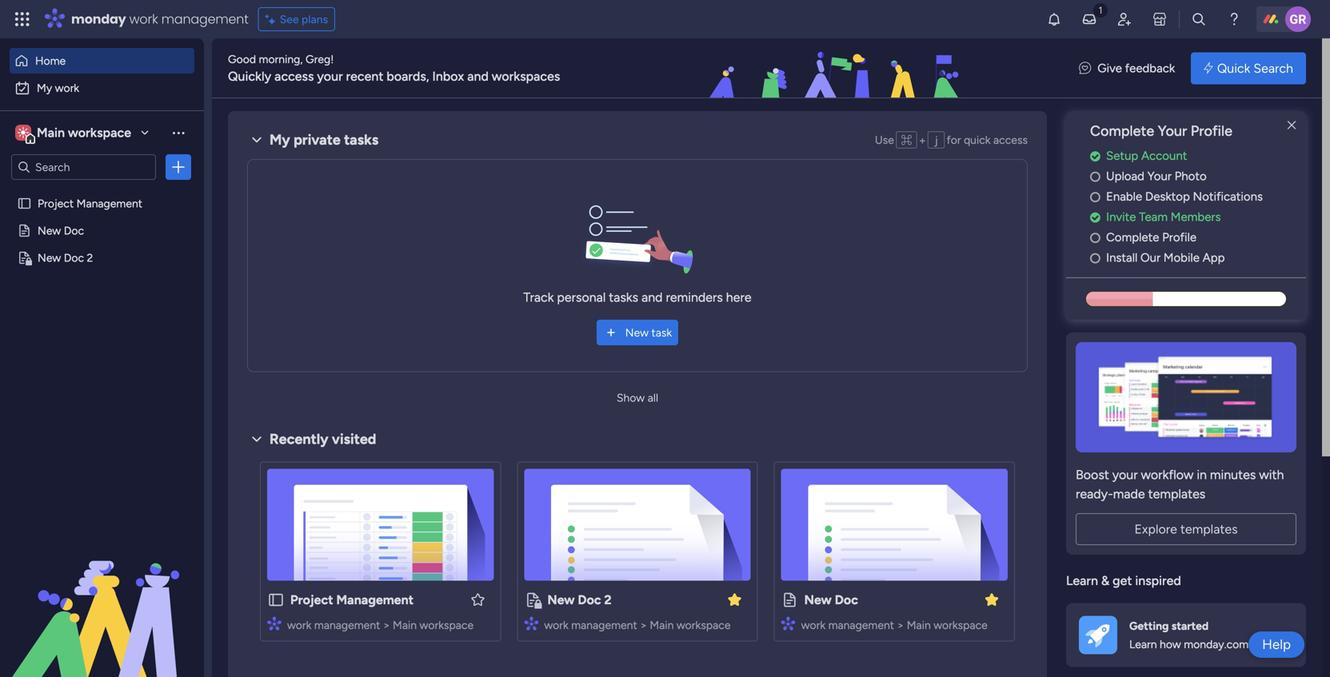 Task type: vqa. For each thing, say whether or not it's contained in the screenshot.
the leftmost do
no



Task type: describe. For each thing, give the bounding box(es) containing it.
list box containing project management
[[0, 187, 204, 488]]

team
[[1139, 210, 1168, 224]]

doc for private board icon to the right
[[578, 593, 601, 608]]

getting started element
[[1066, 603, 1307, 667]]

quick search results list box
[[247, 449, 1028, 661]]

workspace selection element
[[15, 123, 134, 144]]

show all button
[[610, 385, 665, 411]]

2 horizontal spatial public board image
[[781, 592, 799, 609]]

photo
[[1175, 169, 1207, 183]]

complete your profile
[[1090, 122, 1233, 140]]

quick
[[1218, 61, 1251, 76]]

home option
[[10, 48, 194, 74]]

explore templates
[[1135, 522, 1238, 537]]

quick
[[964, 133, 991, 147]]

v2 user feedback image
[[1079, 59, 1091, 77]]

main for new doc
[[907, 619, 931, 632]]

&
[[1102, 573, 1110, 589]]

for quick access
[[947, 133, 1028, 147]]

templates inside boost your workflow in minutes with ready-made templates
[[1149, 487, 1206, 502]]

my work
[[37, 81, 79, 95]]

upload your photo link
[[1090, 167, 1307, 185]]

2 for private board icon to the right
[[604, 593, 612, 608]]

workspace options image
[[170, 125, 186, 141]]

setup account
[[1106, 149, 1188, 163]]

workspace for new doc 2
[[677, 619, 731, 632]]

with
[[1259, 467, 1284, 483]]

monday
[[71, 10, 126, 28]]

boards,
[[387, 69, 429, 84]]

personal
[[557, 290, 606, 305]]

main for new doc 2
[[650, 619, 674, 632]]

private
[[294, 131, 341, 148]]

work for new doc 2
[[544, 619, 569, 632]]

check circle image for invite
[[1090, 211, 1101, 223]]

close my private tasks image
[[247, 130, 266, 150]]

1 workspace image from the left
[[15, 124, 31, 142]]

monday.com
[[1184, 638, 1249, 652]]

2 workspace image from the left
[[18, 124, 29, 142]]

help button
[[1249, 632, 1305, 658]]

explore templates button
[[1076, 513, 1297, 545]]

show all
[[617, 391, 658, 405]]

new doc for the rightmost public board image
[[805, 593, 858, 608]]

boost your workflow in minutes with ready-made templates
[[1076, 467, 1284, 502]]

desktop
[[1146, 189, 1190, 204]]

search everything image
[[1191, 11, 1207, 27]]

templates inside "button"
[[1181, 522, 1238, 537]]

my private tasks
[[270, 131, 379, 148]]

how
[[1160, 638, 1182, 652]]

notifications image
[[1046, 11, 1062, 27]]

good morning, greg! quickly access your recent boards, inbox and workspaces
[[228, 52, 560, 84]]

1 vertical spatial lottie animation element
[[0, 516, 204, 678]]

your for profile
[[1158, 122, 1188, 140]]

install our mobile app
[[1106, 251, 1225, 265]]

give feedback
[[1098, 61, 1175, 75]]

1 horizontal spatial private board image
[[524, 592, 542, 609]]

v2 bolt switch image
[[1204, 60, 1214, 77]]

our
[[1141, 251, 1161, 265]]

getting started learn how monday.com works
[[1130, 620, 1281, 652]]

add to favorites image
[[470, 592, 486, 608]]

management for new doc 2
[[571, 619, 637, 632]]

see plans
[[280, 12, 328, 26]]

circle o image
[[1090, 191, 1101, 203]]

⌘
[[901, 133, 912, 147]]

workspace for project management
[[420, 619, 474, 632]]

management for doc
[[76, 197, 142, 210]]

enable desktop notifications link
[[1090, 188, 1307, 206]]

search
[[1254, 61, 1294, 76]]

recently visited
[[270, 431, 376, 448]]

public board image
[[17, 223, 32, 238]]

new doc 2 for private board icon to the right
[[548, 593, 612, 608]]

greg!
[[306, 52, 334, 66]]

0 vertical spatial profile
[[1191, 122, 1233, 140]]

your inside boost your workflow in minutes with ready-made templates
[[1113, 467, 1138, 483]]

app
[[1203, 251, 1225, 265]]

help
[[1263, 637, 1291, 653]]

boost
[[1076, 467, 1110, 483]]

members
[[1171, 210, 1221, 224]]

doc for the rightmost public board image
[[835, 593, 858, 608]]

invite
[[1106, 210, 1136, 224]]

my for my private tasks
[[270, 131, 290, 148]]

work inside my work option
[[55, 81, 79, 95]]

for
[[947, 133, 961, 147]]

monday work management
[[71, 10, 249, 28]]

reminders
[[666, 290, 723, 305]]

track
[[524, 290, 554, 305]]

+
[[919, 133, 926, 147]]

task
[[652, 326, 672, 340]]

your inside good morning, greg! quickly access your recent boards, inbox and workspaces
[[317, 69, 343, 84]]

my for my work
[[37, 81, 52, 95]]

main inside workspace selection element
[[37, 125, 65, 140]]

visited
[[332, 431, 376, 448]]

remove from favorites image for new doc
[[984, 592, 1000, 608]]

quick search button
[[1191, 52, 1307, 84]]

inbox
[[432, 69, 464, 84]]

Search in workspace field
[[34, 158, 134, 176]]

recent
[[346, 69, 384, 84]]

quick search
[[1218, 61, 1294, 76]]

mobile
[[1164, 251, 1200, 265]]

install
[[1106, 251, 1138, 265]]

works
[[1252, 638, 1281, 652]]

setup account link
[[1090, 147, 1307, 165]]

j
[[935, 133, 938, 147]]

made
[[1113, 487, 1145, 502]]

workspace for new doc
[[934, 619, 988, 632]]

invite members image
[[1117, 11, 1133, 27]]

complete profile link
[[1090, 229, 1307, 247]]

2 for private board icon to the top
[[87, 251, 93, 265]]

good
[[228, 52, 256, 66]]

project for work
[[290, 593, 333, 608]]

use
[[875, 133, 894, 147]]

plans
[[302, 12, 328, 26]]

home link
[[10, 48, 194, 74]]

get
[[1113, 573, 1133, 589]]



Task type: locate. For each thing, give the bounding box(es) containing it.
complete
[[1090, 122, 1155, 140], [1106, 230, 1160, 245]]

management
[[161, 10, 249, 28], [314, 619, 380, 632], [571, 619, 637, 632], [829, 619, 895, 632]]

close recently visited image
[[247, 430, 266, 449]]

your down greg!
[[317, 69, 343, 84]]

0 vertical spatial my
[[37, 81, 52, 95]]

learn
[[1066, 573, 1098, 589], [1130, 638, 1157, 652]]

1 vertical spatial your
[[1113, 467, 1138, 483]]

and
[[467, 69, 489, 84], [642, 290, 663, 305]]

2 circle o image from the top
[[1090, 232, 1101, 244]]

templates down workflow
[[1149, 487, 1206, 502]]

project
[[38, 197, 74, 210], [290, 593, 333, 608]]

1 horizontal spatial project management
[[290, 593, 414, 608]]

1 horizontal spatial your
[[1113, 467, 1138, 483]]

1 horizontal spatial and
[[642, 290, 663, 305]]

new doc 2 inside the quick search results list box
[[548, 593, 612, 608]]

main for project management
[[393, 619, 417, 632]]

0 vertical spatial lottie animation element
[[614, 38, 1063, 99]]

> for new doc
[[897, 619, 904, 632]]

> for new doc 2
[[640, 619, 647, 632]]

0 vertical spatial your
[[317, 69, 343, 84]]

private board image
[[17, 250, 32, 266], [524, 592, 542, 609]]

workspace image
[[15, 124, 31, 142], [18, 124, 29, 142]]

your down account
[[1148, 169, 1172, 183]]

workspaces
[[492, 69, 560, 84]]

access down morning,
[[275, 69, 314, 84]]

1 vertical spatial tasks
[[609, 290, 639, 305]]

0 vertical spatial management
[[76, 197, 142, 210]]

project management inside the quick search results list box
[[290, 593, 414, 608]]

morning,
[[259, 52, 303, 66]]

0 vertical spatial circle o image
[[1090, 171, 1101, 183]]

1 vertical spatial your
[[1148, 169, 1172, 183]]

1 horizontal spatial access
[[994, 133, 1028, 147]]

project management
[[38, 197, 142, 210], [290, 593, 414, 608]]

circle o image up circle o image
[[1090, 171, 1101, 183]]

new doc for public board icon
[[38, 224, 84, 238]]

invite team members link
[[1090, 208, 1307, 226]]

0 vertical spatial lottie animation image
[[614, 38, 1063, 99]]

1 horizontal spatial lottie animation element
[[614, 38, 1063, 99]]

see plans button
[[258, 7, 335, 31]]

1 vertical spatial lottie animation image
[[0, 516, 204, 678]]

1 horizontal spatial tasks
[[609, 290, 639, 305]]

1 horizontal spatial management
[[336, 593, 414, 608]]

learn inside getting started learn how monday.com works
[[1130, 638, 1157, 652]]

new
[[38, 224, 61, 238], [38, 251, 61, 265], [625, 326, 649, 340], [548, 593, 575, 608], [805, 593, 832, 608]]

0 vertical spatial project management
[[38, 197, 142, 210]]

circle o image inside upload your photo link
[[1090, 171, 1101, 183]]

work for new doc
[[801, 619, 826, 632]]

new task
[[625, 326, 672, 340]]

1 horizontal spatial new doc
[[805, 593, 858, 608]]

setup
[[1106, 149, 1139, 163]]

0 horizontal spatial remove from favorites image
[[727, 592, 743, 608]]

main workspace
[[37, 125, 131, 140]]

1 horizontal spatial project
[[290, 593, 333, 608]]

minutes
[[1210, 467, 1256, 483]]

circle o image down circle o image
[[1090, 232, 1101, 244]]

started
[[1172, 620, 1209, 633]]

1 circle o image from the top
[[1090, 171, 1101, 183]]

tasks right personal on the left top
[[609, 290, 639, 305]]

project management for management
[[290, 593, 414, 608]]

feedback
[[1125, 61, 1175, 75]]

0 horizontal spatial new doc
[[38, 224, 84, 238]]

lottie animation image
[[614, 38, 1063, 99], [0, 516, 204, 678]]

circle o image for install
[[1090, 252, 1101, 264]]

track personal tasks and reminders here
[[524, 290, 752, 305]]

lottie animation element
[[614, 38, 1063, 99], [0, 516, 204, 678]]

complete profile
[[1106, 230, 1197, 245]]

0 vertical spatial 2
[[87, 251, 93, 265]]

0 horizontal spatial learn
[[1066, 573, 1098, 589]]

2 inside list box
[[87, 251, 93, 265]]

work management > main workspace
[[287, 619, 474, 632], [544, 619, 731, 632], [801, 619, 988, 632]]

dapulse x slim image
[[1283, 116, 1302, 135]]

0 vertical spatial project
[[38, 197, 74, 210]]

1 image
[[1094, 1, 1108, 19]]

0 vertical spatial access
[[275, 69, 314, 84]]

see
[[280, 12, 299, 26]]

0 vertical spatial and
[[467, 69, 489, 84]]

0 vertical spatial tasks
[[344, 131, 379, 148]]

0 horizontal spatial management
[[76, 197, 142, 210]]

2 inside the quick search results list box
[[604, 593, 612, 608]]

2 check circle image from the top
[[1090, 211, 1101, 223]]

new for the rightmost public board image
[[805, 593, 832, 608]]

profile
[[1191, 122, 1233, 140], [1163, 230, 1197, 245]]

templates right "explore"
[[1181, 522, 1238, 537]]

2 vertical spatial circle o image
[[1090, 252, 1101, 264]]

1 vertical spatial my
[[270, 131, 290, 148]]

private board image down public board icon
[[17, 250, 32, 266]]

0 horizontal spatial new doc 2
[[38, 251, 93, 265]]

3 circle o image from the top
[[1090, 252, 1101, 264]]

account
[[1142, 149, 1188, 163]]

work for project management
[[287, 619, 312, 632]]

and right inbox
[[467, 69, 489, 84]]

your
[[1158, 122, 1188, 140], [1148, 169, 1172, 183]]

access right quick
[[994, 133, 1028, 147]]

1 vertical spatial new doc
[[805, 593, 858, 608]]

0 horizontal spatial lottie animation element
[[0, 516, 204, 678]]

upload
[[1106, 169, 1145, 183]]

complete for complete profile
[[1106, 230, 1160, 245]]

1 vertical spatial and
[[642, 290, 663, 305]]

home
[[35, 54, 66, 68]]

my work option
[[10, 75, 194, 101]]

1 work management > main workspace from the left
[[287, 619, 474, 632]]

my right close my private tasks icon
[[270, 131, 290, 148]]

1 vertical spatial project management
[[290, 593, 414, 608]]

0 horizontal spatial 2
[[87, 251, 93, 265]]

in
[[1197, 467, 1207, 483]]

tasks right private
[[344, 131, 379, 148]]

recently
[[270, 431, 329, 448]]

new for public board icon
[[38, 224, 61, 238]]

lottie animation image for right lottie animation "element"
[[614, 38, 1063, 99]]

greg robinson image
[[1286, 6, 1311, 32]]

2 horizontal spatial >
[[897, 619, 904, 632]]

select product image
[[14, 11, 30, 27]]

1 remove from favorites image from the left
[[727, 592, 743, 608]]

0 horizontal spatial project management
[[38, 197, 142, 210]]

my down home
[[37, 81, 52, 95]]

1 vertical spatial learn
[[1130, 638, 1157, 652]]

0 vertical spatial your
[[1158, 122, 1188, 140]]

ready-
[[1076, 487, 1114, 502]]

1 vertical spatial 2
[[604, 593, 612, 608]]

0 vertical spatial check circle image
[[1090, 150, 1101, 162]]

circle o image inside install our mobile app link
[[1090, 252, 1101, 264]]

tasks
[[344, 131, 379, 148], [609, 290, 639, 305]]

1 vertical spatial complete
[[1106, 230, 1160, 245]]

0 vertical spatial learn
[[1066, 573, 1098, 589]]

0 horizontal spatial work management > main workspace
[[287, 619, 474, 632]]

enable desktop notifications
[[1106, 189, 1263, 204]]

show
[[617, 391, 645, 405]]

monday marketplace image
[[1152, 11, 1168, 27]]

check circle image inside the invite team members link
[[1090, 211, 1101, 223]]

0 vertical spatial new doc
[[38, 224, 84, 238]]

all
[[648, 391, 658, 405]]

circle o image for complete
[[1090, 232, 1101, 244]]

2 remove from favorites image from the left
[[984, 592, 1000, 608]]

1 horizontal spatial work management > main workspace
[[544, 619, 731, 632]]

learn & get inspired
[[1066, 573, 1182, 589]]

check circle image
[[1090, 150, 1101, 162], [1090, 211, 1101, 223]]

profile up setup account link at the right of the page
[[1191, 122, 1233, 140]]

workflow
[[1141, 467, 1194, 483]]

options image
[[170, 159, 186, 175]]

your up the made
[[1113, 467, 1138, 483]]

update feed image
[[1082, 11, 1098, 27]]

quickly
[[228, 69, 271, 84]]

new doc
[[38, 224, 84, 238], [805, 593, 858, 608]]

work management > main workspace for new doc 2
[[544, 619, 731, 632]]

3 > from the left
[[897, 619, 904, 632]]

management inside list box
[[76, 197, 142, 210]]

check circle image inside setup account link
[[1090, 150, 1101, 162]]

explore
[[1135, 522, 1178, 537]]

1 > from the left
[[383, 619, 390, 632]]

new doc 2
[[38, 251, 93, 265], [548, 593, 612, 608]]

inspired
[[1136, 573, 1182, 589]]

0 horizontal spatial public board image
[[17, 196, 32, 211]]

profile up mobile
[[1163, 230, 1197, 245]]

1 vertical spatial access
[[994, 133, 1028, 147]]

1 vertical spatial management
[[336, 593, 414, 608]]

lottie animation image for the bottommost lottie animation "element"
[[0, 516, 204, 678]]

1 horizontal spatial learn
[[1130, 638, 1157, 652]]

management for new doc
[[829, 619, 895, 632]]

1 horizontal spatial new doc 2
[[548, 593, 612, 608]]

new for private board icon to the top
[[38, 251, 61, 265]]

remove from favorites image for new doc 2
[[727, 592, 743, 608]]

0 horizontal spatial project
[[38, 197, 74, 210]]

project for new
[[38, 197, 74, 210]]

2 horizontal spatial work management > main workspace
[[801, 619, 988, 632]]

upload your photo
[[1106, 169, 1207, 183]]

your up account
[[1158, 122, 1188, 140]]

> for project management
[[383, 619, 390, 632]]

0 vertical spatial complete
[[1090, 122, 1155, 140]]

0 horizontal spatial private board image
[[17, 250, 32, 266]]

1 horizontal spatial my
[[270, 131, 290, 148]]

new doc inside the quick search results list box
[[805, 593, 858, 608]]

public board image
[[17, 196, 32, 211], [267, 592, 285, 609], [781, 592, 799, 609]]

1 horizontal spatial >
[[640, 619, 647, 632]]

check circle image for setup
[[1090, 150, 1101, 162]]

and inside good morning, greg! quickly access your recent boards, inbox and workspaces
[[467, 69, 489, 84]]

1 check circle image from the top
[[1090, 150, 1101, 162]]

doc
[[64, 224, 84, 238], [64, 251, 84, 265], [578, 593, 601, 608], [835, 593, 858, 608]]

your for photo
[[1148, 169, 1172, 183]]

my work link
[[10, 75, 194, 101]]

new task button
[[597, 320, 679, 346], [597, 320, 679, 346]]

1 vertical spatial check circle image
[[1090, 211, 1101, 223]]

1 vertical spatial new doc 2
[[548, 593, 612, 608]]

project inside the quick search results list box
[[290, 593, 333, 608]]

new for private board icon to the right
[[548, 593, 575, 608]]

option
[[0, 189, 204, 192]]

0 vertical spatial templates
[[1149, 487, 1206, 502]]

circle o image
[[1090, 171, 1101, 183], [1090, 232, 1101, 244], [1090, 252, 1101, 264]]

getting
[[1130, 620, 1169, 633]]

doc for private board icon to the top
[[64, 251, 84, 265]]

my inside option
[[37, 81, 52, 95]]

1 vertical spatial templates
[[1181, 522, 1238, 537]]

work management > main workspace for new doc
[[801, 619, 988, 632]]

learn left the &
[[1066, 573, 1098, 589]]

doc for public board icon
[[64, 224, 84, 238]]

and up new task
[[642, 290, 663, 305]]

complete up setup
[[1090, 122, 1155, 140]]

0 horizontal spatial your
[[317, 69, 343, 84]]

management for management
[[336, 593, 414, 608]]

work management > main workspace for project management
[[287, 619, 474, 632]]

new doc 2 for private board icon to the top
[[38, 251, 93, 265]]

1 horizontal spatial lottie animation image
[[614, 38, 1063, 99]]

1 horizontal spatial 2
[[604, 593, 612, 608]]

2 work management > main workspace from the left
[[544, 619, 731, 632]]

install our mobile app link
[[1090, 249, 1307, 267]]

my
[[37, 81, 52, 95], [270, 131, 290, 148]]

management for project management
[[314, 619, 380, 632]]

complete up install
[[1106, 230, 1160, 245]]

templates image image
[[1081, 342, 1292, 453]]

1 vertical spatial circle o image
[[1090, 232, 1101, 244]]

circle o image inside complete profile link
[[1090, 232, 1101, 244]]

⌘ +
[[901, 133, 926, 147]]

here
[[726, 290, 752, 305]]

check circle image down circle o image
[[1090, 211, 1101, 223]]

0 horizontal spatial >
[[383, 619, 390, 632]]

remove from favorites image
[[727, 592, 743, 608], [984, 592, 1000, 608]]

0 horizontal spatial my
[[37, 81, 52, 95]]

3 work management > main workspace from the left
[[801, 619, 988, 632]]

>
[[383, 619, 390, 632], [640, 619, 647, 632], [897, 619, 904, 632]]

management
[[76, 197, 142, 210], [336, 593, 414, 608]]

1 vertical spatial profile
[[1163, 230, 1197, 245]]

0 horizontal spatial and
[[467, 69, 489, 84]]

1 horizontal spatial public board image
[[267, 592, 285, 609]]

1 horizontal spatial remove from favorites image
[[984, 592, 1000, 608]]

give
[[1098, 61, 1122, 75]]

enable
[[1106, 189, 1143, 204]]

invite team members
[[1106, 210, 1221, 224]]

circle o image left install
[[1090, 252, 1101, 264]]

main workspace button
[[11, 119, 156, 146]]

1 vertical spatial private board image
[[524, 592, 542, 609]]

1 vertical spatial project
[[290, 593, 333, 608]]

management inside the quick search results list box
[[336, 593, 414, 608]]

check circle image left setup
[[1090, 150, 1101, 162]]

0 horizontal spatial tasks
[[344, 131, 379, 148]]

your
[[317, 69, 343, 84], [1113, 467, 1138, 483]]

list box
[[0, 187, 204, 488]]

new doc inside list box
[[38, 224, 84, 238]]

project management for doc
[[38, 197, 142, 210]]

workspace inside button
[[68, 125, 131, 140]]

private board image right add to favorites icon
[[524, 592, 542, 609]]

0 horizontal spatial access
[[275, 69, 314, 84]]

circle o image for upload
[[1090, 171, 1101, 183]]

tasks for personal
[[609, 290, 639, 305]]

notifications
[[1193, 189, 1263, 204]]

0 vertical spatial new doc 2
[[38, 251, 93, 265]]

2 > from the left
[[640, 619, 647, 632]]

complete for complete your profile
[[1090, 122, 1155, 140]]

0 horizontal spatial lottie animation image
[[0, 516, 204, 678]]

help image
[[1227, 11, 1243, 27]]

0 vertical spatial private board image
[[17, 250, 32, 266]]

learn down getting
[[1130, 638, 1157, 652]]

access inside good morning, greg! quickly access your recent boards, inbox and workspaces
[[275, 69, 314, 84]]

tasks for private
[[344, 131, 379, 148]]



